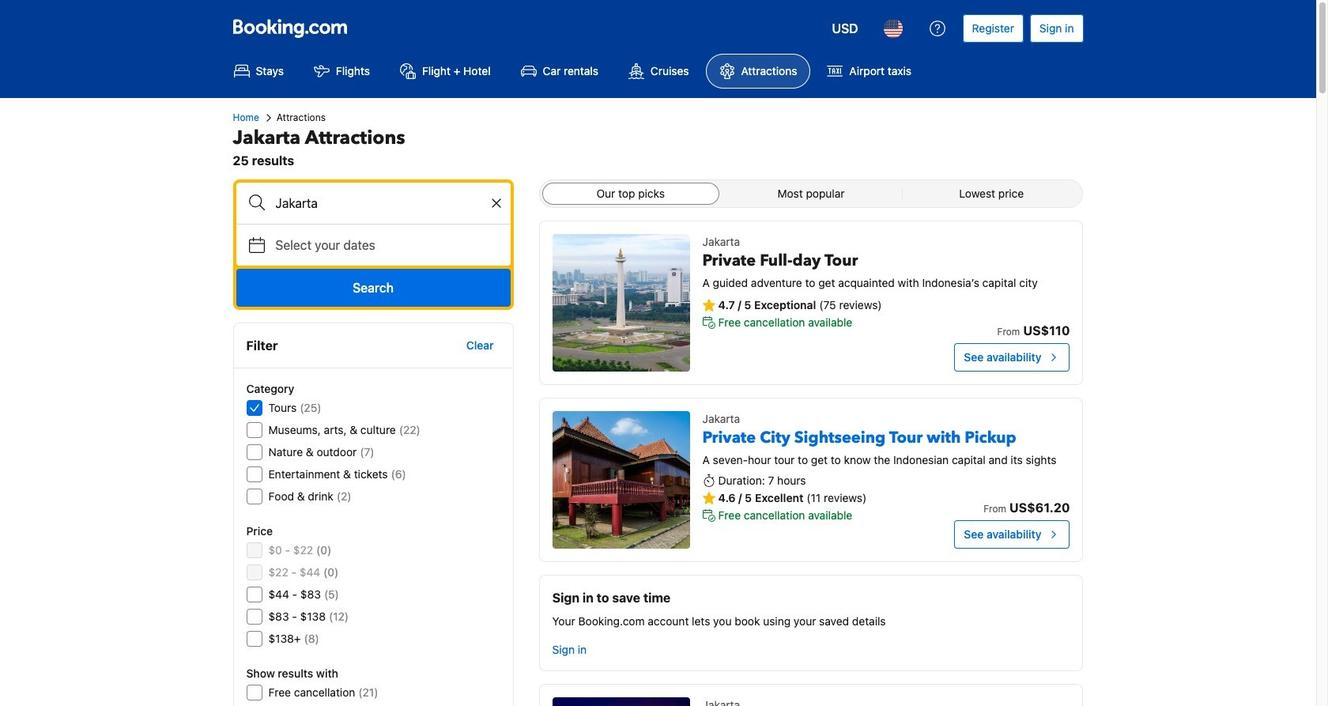 Task type: describe. For each thing, give the bounding box(es) containing it.
private city sightseeing tour with pickup image
[[552, 411, 690, 549]]

booking.com image
[[233, 19, 347, 38]]



Task type: vqa. For each thing, say whether or not it's contained in the screenshot.
Booking.com
no



Task type: locate. For each thing, give the bounding box(es) containing it.
private full-day tour image
[[552, 234, 690, 372]]

Where are you going? search field
[[236, 183, 510, 224]]

jakarta night tour : enjoyable night time in jakarta (hotel pick-up) image
[[552, 697, 690, 706]]



